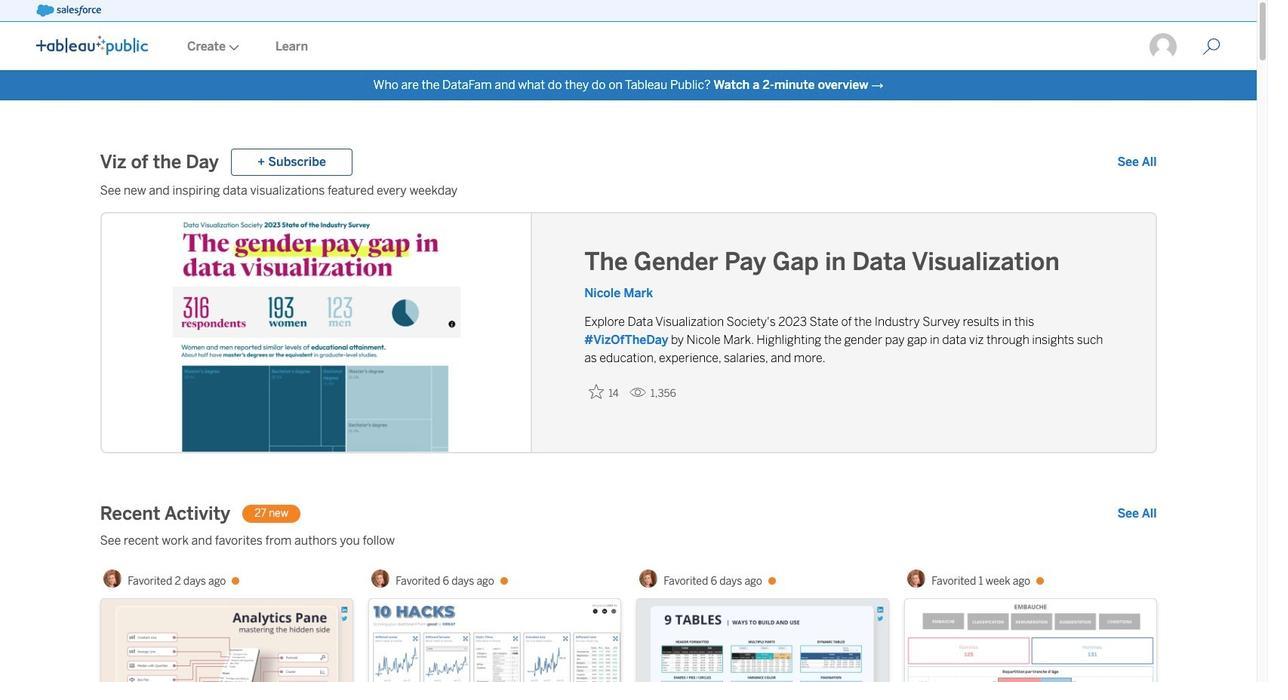 Task type: describe. For each thing, give the bounding box(es) containing it.
recent activity heading
[[100, 502, 230, 526]]

tableau public viz of the day image
[[102, 214, 533, 455]]

salesforce logo image
[[36, 5, 101, 17]]

angela drucioc image for 1st workbook thumbnail from the right
[[908, 570, 926, 588]]

create image
[[226, 45, 239, 51]]

4 workbook thumbnail image from the left
[[905, 599, 1156, 682]]

add favorite image
[[589, 384, 604, 399]]

logo image
[[36, 35, 148, 55]]

tara.schultz image
[[1148, 32, 1179, 62]]

see all recent activity element
[[1118, 505, 1157, 523]]

go to search image
[[1185, 38, 1239, 56]]



Task type: locate. For each thing, give the bounding box(es) containing it.
angela drucioc image for 4th workbook thumbnail from the right
[[104, 570, 122, 588]]

see recent work and favorites from authors you follow element
[[100, 532, 1157, 550]]

angela drucioc image for third workbook thumbnail from right
[[372, 570, 390, 588]]

2 workbook thumbnail image from the left
[[369, 599, 620, 682]]

see new and inspiring data visualizations featured every weekday element
[[100, 182, 1157, 200]]

3 angela drucioc image from the left
[[640, 570, 658, 588]]

1 angela drucioc image from the left
[[104, 570, 122, 588]]

Add Favorite button
[[584, 380, 623, 405]]

viz of the day heading
[[100, 150, 219, 174]]

1 workbook thumbnail image from the left
[[101, 599, 352, 682]]

angela drucioc image for 2nd workbook thumbnail from right
[[640, 570, 658, 588]]

workbook thumbnail image
[[101, 599, 352, 682], [369, 599, 620, 682], [637, 599, 888, 682], [905, 599, 1156, 682]]

see all viz of the day element
[[1118, 153, 1157, 171]]

4 angela drucioc image from the left
[[908, 570, 926, 588]]

2 angela drucioc image from the left
[[372, 570, 390, 588]]

angela drucioc image
[[104, 570, 122, 588], [372, 570, 390, 588], [640, 570, 658, 588], [908, 570, 926, 588]]

3 workbook thumbnail image from the left
[[637, 599, 888, 682]]



Task type: vqa. For each thing, say whether or not it's contained in the screenshot.
The 'Gary.Orlando' image
no



